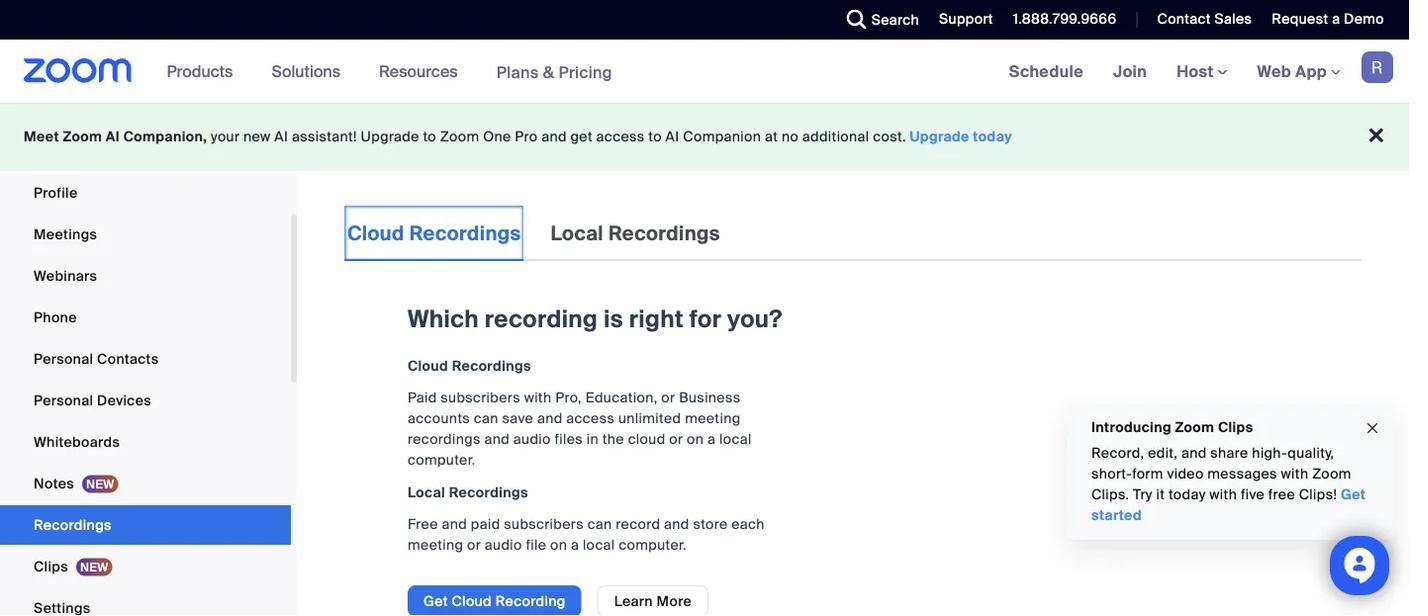 Task type: describe. For each thing, give the bounding box(es) containing it.
right
[[629, 304, 684, 335]]

2 upgrade from the left
[[910, 128, 970, 146]]

phone
[[34, 308, 77, 327]]

2 vertical spatial with
[[1210, 486, 1237, 504]]

meet
[[24, 128, 59, 146]]

audio inside free and paid subscribers can record and store each meeting or audio file on a local computer.
[[485, 536, 522, 555]]

cloud recordings tab
[[344, 206, 524, 261]]

product information navigation
[[152, 40, 627, 104]]

recording
[[485, 304, 598, 335]]

0 vertical spatial or
[[661, 389, 675, 407]]

business
[[679, 389, 741, 407]]

subscribers inside paid subscribers with pro, education, or business accounts can save and access unlimited meeting recordings and audio files in the cloud or on a local computer.
[[441, 389, 520, 407]]

today inside the meet zoom ai companion, footer
[[973, 128, 1012, 146]]

1 ai from the left
[[106, 128, 120, 146]]

3 ai from the left
[[666, 128, 679, 146]]

0 vertical spatial clips
[[1218, 418, 1253, 436]]

computer. inside paid subscribers with pro, education, or business accounts can save and access unlimited meeting recordings and audio files in the cloud or on a local computer.
[[408, 451, 476, 470]]

subscribers inside free and paid subscribers can record and store each meeting or audio file on a local computer.
[[504, 516, 584, 534]]

quality,
[[1288, 444, 1334, 463]]

get started
[[1092, 486, 1366, 525]]

or inside free and paid subscribers can record and store each meeting or audio file on a local computer.
[[467, 536, 481, 555]]

files
[[555, 430, 583, 449]]

personal contacts link
[[0, 339, 291, 379]]

clips link
[[0, 547, 291, 587]]

meetings navigation
[[994, 40, 1409, 104]]

plans & pricing
[[496, 62, 612, 82]]

the
[[602, 430, 624, 449]]

resources
[[379, 61, 458, 82]]

your
[[211, 128, 240, 146]]

on inside free and paid subscribers can record and store each meeting or audio file on a local computer.
[[550, 536, 567, 555]]

on inside paid subscribers with pro, education, or business accounts can save and access unlimited meeting recordings and audio files in the cloud or on a local computer.
[[687, 430, 704, 449]]

1 to from the left
[[423, 128, 436, 146]]

for
[[690, 304, 722, 335]]

zoom left one
[[440, 128, 479, 146]]

five
[[1241, 486, 1265, 504]]

local recordings tab
[[548, 206, 723, 261]]

companion
[[683, 128, 761, 146]]

web app
[[1257, 61, 1327, 82]]

recordings up which
[[409, 221, 521, 246]]

recordings
[[408, 430, 481, 449]]

main content element
[[344, 206, 1362, 616]]

upgrade today link
[[910, 128, 1012, 146]]

assistant!
[[292, 128, 357, 146]]

file
[[526, 536, 547, 555]]

plans
[[496, 62, 539, 82]]

and inside record, edit, and share high-quality, short-form video messages with zoom clips. try it today with five free clips!
[[1182, 444, 1207, 463]]

meetings
[[34, 225, 97, 243]]

products button
[[167, 40, 242, 103]]

in
[[587, 430, 599, 449]]

join
[[1113, 61, 1147, 82]]

education,
[[586, 389, 658, 407]]

save
[[502, 410, 534, 428]]

learn
[[614, 592, 653, 611]]

personal contacts
[[34, 350, 159, 368]]

1.888.799.9666
[[1013, 10, 1117, 28]]

clips!
[[1299, 486, 1337, 504]]

unlimited
[[618, 410, 681, 428]]

more
[[657, 592, 692, 611]]

at
[[765, 128, 778, 146]]

recordings inside personal menu menu
[[34, 516, 112, 534]]

personal devices link
[[0, 381, 291, 421]]

learn more
[[614, 592, 692, 611]]

2 ai from the left
[[274, 128, 288, 146]]

search button
[[832, 0, 924, 40]]

started
[[1092, 507, 1142, 525]]

personal for personal devices
[[34, 391, 93, 410]]

1 upgrade from the left
[[361, 128, 419, 146]]

free
[[408, 516, 438, 534]]

meetings link
[[0, 215, 291, 254]]

learn more button
[[597, 586, 709, 616]]

free
[[1269, 486, 1295, 504]]

1 vertical spatial with
[[1281, 465, 1309, 483]]

notes
[[34, 475, 74, 493]]

one
[[483, 128, 511, 146]]

clips.
[[1092, 486, 1130, 504]]

search
[[872, 10, 919, 29]]

audio inside paid subscribers with pro, education, or business accounts can save and access unlimited meeting recordings and audio files in the cloud or on a local computer.
[[513, 430, 551, 449]]

and left store
[[664, 516, 689, 534]]

devices
[[97, 391, 151, 410]]

profile
[[34, 184, 78, 202]]

computer. inside free and paid subscribers can record and store each meeting or audio file on a local computer.
[[619, 536, 687, 555]]

join link
[[1099, 40, 1162, 103]]

new
[[244, 128, 271, 146]]

cloud inside tab
[[347, 221, 405, 246]]

zoom inside record, edit, and share high-quality, short-form video messages with zoom clips. try it today with five free clips!
[[1312, 465, 1352, 483]]

introducing zoom clips
[[1092, 418, 1253, 436]]

paid
[[408, 389, 437, 407]]

get for get cloud recording
[[424, 592, 448, 611]]

video
[[1167, 465, 1204, 483]]

products
[[167, 61, 233, 82]]

and down save
[[484, 430, 510, 449]]

cloud
[[628, 430, 666, 449]]

resources button
[[379, 40, 467, 103]]

a inside free and paid subscribers can record and store each meeting or audio file on a local computer.
[[571, 536, 579, 555]]

store
[[693, 516, 728, 534]]



Task type: locate. For each thing, give the bounding box(es) containing it.
local inside paid subscribers with pro, education, or business accounts can save and access unlimited meeting recordings and audio files in the cloud or on a local computer.
[[719, 430, 752, 449]]

access inside paid subscribers with pro, education, or business accounts can save and access unlimited meeting recordings and audio files in the cloud or on a local computer.
[[566, 410, 615, 428]]

companion,
[[123, 128, 207, 146]]

get cloud recording button
[[408, 586, 582, 616]]

0 horizontal spatial ai
[[106, 128, 120, 146]]

you?
[[727, 304, 782, 335]]

clips down the notes at left bottom
[[34, 558, 68, 576]]

messages
[[1208, 465, 1277, 483]]

0 horizontal spatial to
[[423, 128, 436, 146]]

can inside paid subscribers with pro, education, or business accounts can save and access unlimited meeting recordings and audio files in the cloud or on a local computer.
[[474, 410, 499, 428]]

0 vertical spatial can
[[474, 410, 499, 428]]

get right clips!
[[1341, 486, 1366, 504]]

get inside the get started
[[1341, 486, 1366, 504]]

try
[[1133, 486, 1153, 504]]

or right cloud
[[669, 430, 683, 449]]

0 vertical spatial on
[[687, 430, 704, 449]]

get for get started
[[1341, 486, 1366, 504]]

0 horizontal spatial local
[[583, 536, 615, 555]]

accounts
[[408, 410, 470, 428]]

pro,
[[555, 389, 582, 407]]

profile picture image
[[1362, 51, 1393, 83]]

which recording is right for you?
[[408, 304, 782, 335]]

0 horizontal spatial with
[[524, 389, 552, 407]]

subscribers
[[441, 389, 520, 407], [504, 516, 584, 534]]

banner
[[0, 40, 1409, 104]]

0 vertical spatial local recordings
[[551, 221, 720, 246]]

audio down save
[[513, 430, 551, 449]]

record
[[616, 516, 660, 534]]

0 vertical spatial with
[[524, 389, 552, 407]]

upgrade right cost.
[[910, 128, 970, 146]]

edit,
[[1148, 444, 1178, 463]]

meeting inside free and paid subscribers can record and store each meeting or audio file on a local computer.
[[408, 536, 463, 555]]

local
[[551, 221, 604, 246], [408, 483, 445, 502]]

1 horizontal spatial local
[[551, 221, 604, 246]]

short-
[[1092, 465, 1132, 483]]

can left save
[[474, 410, 499, 428]]

cost.
[[873, 128, 906, 146]]

0 horizontal spatial computer.
[[408, 451, 476, 470]]

local recordings up paid
[[408, 483, 528, 502]]

ai left companion at the top
[[666, 128, 679, 146]]

today down video
[[1169, 486, 1206, 504]]

1 horizontal spatial upgrade
[[910, 128, 970, 146]]

get cloud recording
[[424, 592, 566, 611]]

can inside free and paid subscribers can record and store each meeting or audio file on a local computer.
[[587, 516, 612, 534]]

2 horizontal spatial with
[[1281, 465, 1309, 483]]

0 horizontal spatial can
[[474, 410, 499, 428]]

0 vertical spatial audio
[[513, 430, 551, 449]]

personal devices
[[34, 391, 151, 410]]

1 vertical spatial today
[[1169, 486, 1206, 504]]

personal up whiteboards on the bottom of page
[[34, 391, 93, 410]]

0 vertical spatial local
[[719, 430, 752, 449]]

meeting down the free at the bottom left
[[408, 536, 463, 555]]

0 horizontal spatial clips
[[34, 558, 68, 576]]

1 horizontal spatial local
[[719, 430, 752, 449]]

1 vertical spatial subscribers
[[504, 516, 584, 534]]

1 vertical spatial get
[[424, 592, 448, 611]]

meeting down business
[[685, 410, 741, 428]]

sales
[[1215, 10, 1252, 28]]

with inside paid subscribers with pro, education, or business accounts can save and access unlimited meeting recordings and audio files in the cloud or on a local computer.
[[524, 389, 552, 407]]

and down pro,
[[537, 410, 563, 428]]

or up unlimited in the left bottom of the page
[[661, 389, 675, 407]]

0 vertical spatial get
[[1341, 486, 1366, 504]]

whiteboards link
[[0, 423, 291, 462]]

1 horizontal spatial get
[[1341, 486, 1366, 504]]

0 horizontal spatial local recordings
[[408, 483, 528, 502]]

host
[[1177, 61, 1218, 82]]

local recordings up right on the left of page
[[551, 221, 720, 246]]

get
[[1341, 486, 1366, 504], [424, 592, 448, 611]]

cloud recordings inside tab
[[347, 221, 521, 246]]

local inside free and paid subscribers can record and store each meeting or audio file on a local computer.
[[583, 536, 615, 555]]

2 vertical spatial or
[[467, 536, 481, 555]]

0 horizontal spatial meeting
[[408, 536, 463, 555]]

recordings up save
[[452, 357, 531, 375]]

with up save
[[524, 389, 552, 407]]

local inside tab
[[551, 221, 604, 246]]

cloud recordings down which
[[408, 357, 531, 375]]

a left demo
[[1332, 10, 1340, 28]]

2 to from the left
[[648, 128, 662, 146]]

today down schedule link
[[973, 128, 1012, 146]]

to left companion at the top
[[648, 128, 662, 146]]

on down business
[[687, 430, 704, 449]]

0 vertical spatial a
[[1332, 10, 1340, 28]]

1 horizontal spatial ai
[[274, 128, 288, 146]]

access up in on the left bottom of page
[[566, 410, 615, 428]]

2 horizontal spatial a
[[1332, 10, 1340, 28]]

get started link
[[1092, 486, 1366, 525]]

1 vertical spatial personal
[[34, 391, 93, 410]]

zoom up clips!
[[1312, 465, 1352, 483]]

contact sales
[[1157, 10, 1252, 28]]

1 vertical spatial local recordings
[[408, 483, 528, 502]]

request a demo link
[[1257, 0, 1409, 40], [1272, 10, 1384, 28]]

local down business
[[719, 430, 752, 449]]

ai left companion,
[[106, 128, 120, 146]]

close image
[[1365, 417, 1381, 440]]

1 vertical spatial or
[[669, 430, 683, 449]]

high-
[[1252, 444, 1288, 463]]

1 vertical spatial can
[[587, 516, 612, 534]]

contacts
[[97, 350, 159, 368]]

recordings link
[[0, 506, 291, 545]]

1 horizontal spatial with
[[1210, 486, 1237, 504]]

0 horizontal spatial get
[[424, 592, 448, 611]]

subscribers up file
[[504, 516, 584, 534]]

or down paid
[[467, 536, 481, 555]]

demo
[[1344, 10, 1384, 28]]

computer. down record
[[619, 536, 687, 555]]

0 vertical spatial cloud recordings
[[347, 221, 521, 246]]

zoom logo image
[[24, 58, 132, 83]]

get inside button
[[424, 592, 448, 611]]

tabs of recording tab list
[[344, 206, 723, 261]]

1 horizontal spatial can
[[587, 516, 612, 534]]

1 horizontal spatial meeting
[[685, 410, 741, 428]]

access right "get"
[[596, 128, 645, 146]]

cloud recordings up which
[[347, 221, 521, 246]]

1 vertical spatial on
[[550, 536, 567, 555]]

audio
[[513, 430, 551, 449], [485, 536, 522, 555]]

1 vertical spatial a
[[708, 430, 716, 449]]

1 vertical spatial access
[[566, 410, 615, 428]]

with
[[524, 389, 552, 407], [1281, 465, 1309, 483], [1210, 486, 1237, 504]]

request a demo
[[1272, 10, 1384, 28]]

webinars link
[[0, 256, 291, 296]]

zoom
[[63, 128, 102, 146], [440, 128, 479, 146], [1175, 418, 1215, 436], [1312, 465, 1352, 483]]

is
[[604, 304, 623, 335]]

no
[[782, 128, 799, 146]]

app
[[1295, 61, 1327, 82]]

0 horizontal spatial on
[[550, 536, 567, 555]]

1 horizontal spatial local recordings
[[551, 221, 720, 246]]

1 vertical spatial local
[[408, 483, 445, 502]]

a right file
[[571, 536, 579, 555]]

ai right new
[[274, 128, 288, 146]]

solutions
[[272, 61, 341, 82]]

can
[[474, 410, 499, 428], [587, 516, 612, 534]]

a inside paid subscribers with pro, education, or business accounts can save and access unlimited meeting recordings and audio files in the cloud or on a local computer.
[[708, 430, 716, 449]]

with down the messages
[[1210, 486, 1237, 504]]

host button
[[1177, 61, 1228, 82]]

0 vertical spatial computer.
[[408, 451, 476, 470]]

1 vertical spatial computer.
[[619, 536, 687, 555]]

zoom right meet
[[63, 128, 102, 146]]

record, edit, and share high-quality, short-form video messages with zoom clips. try it today with five free clips!
[[1092, 444, 1352, 504]]

solutions button
[[272, 40, 349, 103]]

recordings up paid
[[449, 483, 528, 502]]

personal
[[34, 350, 93, 368], [34, 391, 93, 410]]

0 vertical spatial cloud
[[347, 221, 405, 246]]

computer. down recordings
[[408, 451, 476, 470]]

local up the free at the bottom left
[[408, 483, 445, 502]]

introducing
[[1092, 418, 1172, 436]]

1 vertical spatial audio
[[485, 536, 522, 555]]

form
[[1132, 465, 1164, 483]]

local up which recording is right for you?
[[551, 221, 604, 246]]

web app button
[[1257, 61, 1341, 82]]

local recordings inside local recordings tab
[[551, 221, 720, 246]]

whiteboards
[[34, 433, 120, 451]]

0 vertical spatial local
[[551, 221, 604, 246]]

0 horizontal spatial a
[[571, 536, 579, 555]]

share
[[1211, 444, 1249, 463]]

recordings down the notes at left bottom
[[34, 516, 112, 534]]

and up video
[[1182, 444, 1207, 463]]

pro
[[515, 128, 538, 146]]

0 horizontal spatial upgrade
[[361, 128, 419, 146]]

1 personal from the top
[[34, 350, 93, 368]]

audio down paid
[[485, 536, 522, 555]]

meet zoom ai companion, your new ai assistant! upgrade to zoom one pro and get access to ai companion at no additional cost. upgrade today
[[24, 128, 1012, 146]]

and left paid
[[442, 516, 467, 534]]

on
[[687, 430, 704, 449], [550, 536, 567, 555]]

0 vertical spatial meeting
[[685, 410, 741, 428]]

access inside the meet zoom ai companion, footer
[[596, 128, 645, 146]]

to down resources dropdown button
[[423, 128, 436, 146]]

local right file
[[583, 536, 615, 555]]

webinars
[[34, 267, 97, 285]]

additional
[[802, 128, 869, 146]]

meet zoom ai companion, footer
[[0, 103, 1409, 171]]

can left record
[[587, 516, 612, 534]]

subscribers up save
[[441, 389, 520, 407]]

2 horizontal spatial ai
[[666, 128, 679, 146]]

1 vertical spatial cloud recordings
[[408, 357, 531, 375]]

cloud inside button
[[452, 592, 492, 611]]

zoom up the edit, at the right
[[1175, 418, 1215, 436]]

free and paid subscribers can record and store each meeting or audio file on a local computer.
[[408, 516, 765, 555]]

get
[[571, 128, 593, 146]]

2 vertical spatial cloud
[[452, 592, 492, 611]]

notes link
[[0, 464, 291, 504]]

1 vertical spatial meeting
[[408, 536, 463, 555]]

it
[[1156, 486, 1165, 504]]

personal down phone
[[34, 350, 93, 368]]

0 horizontal spatial cloud
[[347, 221, 405, 246]]

record,
[[1092, 444, 1144, 463]]

1 horizontal spatial computer.
[[619, 536, 687, 555]]

clips
[[1218, 418, 1253, 436], [34, 558, 68, 576]]

get down the free at the bottom left
[[424, 592, 448, 611]]

1 horizontal spatial on
[[687, 430, 704, 449]]

personal for personal contacts
[[34, 350, 93, 368]]

and inside the meet zoom ai companion, footer
[[542, 128, 567, 146]]

schedule
[[1009, 61, 1084, 82]]

each
[[732, 516, 765, 534]]

paid
[[471, 516, 500, 534]]

1.888.799.9666 button
[[998, 0, 1122, 40], [1013, 10, 1117, 28]]

1 horizontal spatial to
[[648, 128, 662, 146]]

personal menu menu
[[0, 132, 291, 616]]

meeting inside paid subscribers with pro, education, or business accounts can save and access unlimited meeting recordings and audio files in the cloud or on a local computer.
[[685, 410, 741, 428]]

0 vertical spatial personal
[[34, 350, 93, 368]]

recordings up right on the left of page
[[609, 221, 720, 246]]

1 horizontal spatial clips
[[1218, 418, 1253, 436]]

0 horizontal spatial local
[[408, 483, 445, 502]]

banner containing products
[[0, 40, 1409, 104]]

1 horizontal spatial a
[[708, 430, 716, 449]]

today inside record, edit, and share high-quality, short-form video messages with zoom clips. try it today with five free clips!
[[1169, 486, 1206, 504]]

&
[[543, 62, 555, 82]]

2 vertical spatial a
[[571, 536, 579, 555]]

2 horizontal spatial cloud
[[452, 592, 492, 611]]

0 vertical spatial subscribers
[[441, 389, 520, 407]]

upgrade down product information navigation
[[361, 128, 419, 146]]

pricing
[[559, 62, 612, 82]]

2 personal from the top
[[34, 391, 93, 410]]

computer.
[[408, 451, 476, 470], [619, 536, 687, 555]]

cloud recordings
[[347, 221, 521, 246], [408, 357, 531, 375]]

1 vertical spatial cloud
[[408, 357, 448, 375]]

1 vertical spatial local
[[583, 536, 615, 555]]

0 horizontal spatial today
[[973, 128, 1012, 146]]

1 vertical spatial clips
[[34, 558, 68, 576]]

paid subscribers with pro, education, or business accounts can save and access unlimited meeting recordings and audio files in the cloud or on a local computer.
[[408, 389, 752, 470]]

clips inside "link"
[[34, 558, 68, 576]]

and left "get"
[[542, 128, 567, 146]]

1 horizontal spatial cloud
[[408, 357, 448, 375]]

on right file
[[550, 536, 567, 555]]

0 vertical spatial access
[[596, 128, 645, 146]]

with up free
[[1281, 465, 1309, 483]]

0 vertical spatial today
[[973, 128, 1012, 146]]

meeting
[[685, 410, 741, 428], [408, 536, 463, 555]]

contact
[[1157, 10, 1211, 28]]

clips up share
[[1218, 418, 1253, 436]]

a down business
[[708, 430, 716, 449]]

1 horizontal spatial today
[[1169, 486, 1206, 504]]



Task type: vqa. For each thing, say whether or not it's contained in the screenshot.
and inside the MEET ZOOM AI COMPANION, footer
yes



